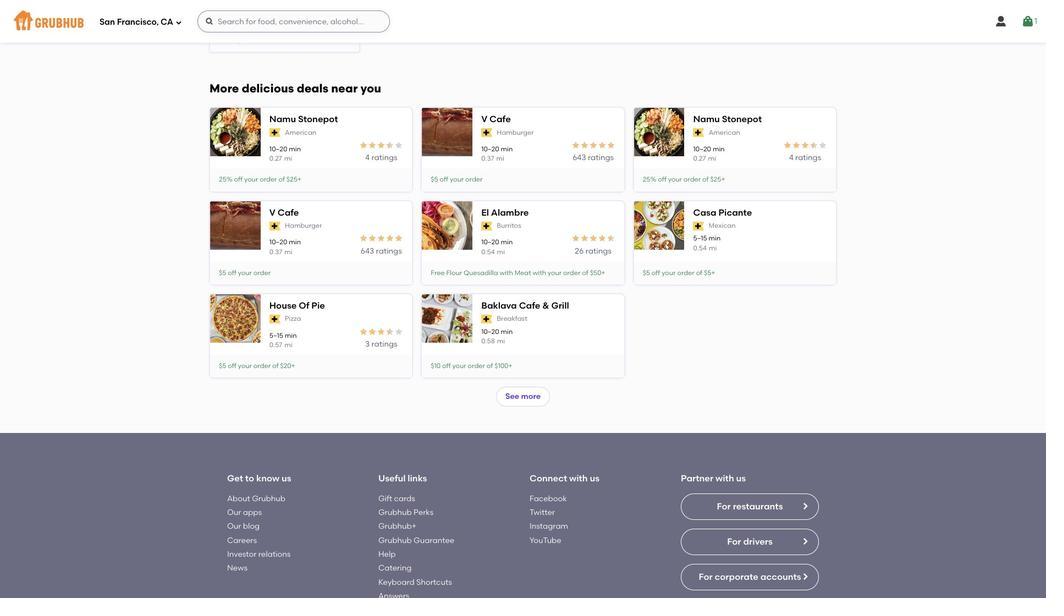Task type: vqa. For each thing, say whether or not it's contained in the screenshot.


Task type: describe. For each thing, give the bounding box(es) containing it.
subscription pass image for baklava
[[482, 315, 493, 324]]

2 namu from the left
[[694, 114, 720, 124]]

$10
[[431, 362, 441, 370]]

mi for first 'namu stonepot' link from the right
[[709, 155, 717, 163]]

$100+
[[495, 362, 513, 370]]

facebook twitter instagram youtube
[[530, 494, 569, 545]]

keyboard
[[379, 578, 415, 587]]

min for second 'namu stonepot' link from the right
[[289, 145, 301, 153]]

get
[[227, 474, 243, 484]]

guarantee
[[414, 536, 455, 545]]

1 our from the top
[[227, 508, 241, 517]]

us for partner with us
[[737, 474, 746, 484]]

1 0.27 from the left
[[270, 155, 282, 163]]

$25+ for namu stonepot logo for subscription pass image related to namu
[[711, 176, 726, 183]]

picante
[[719, 207, 753, 218]]

pie
[[312, 300, 325, 311]]

house of pie logo image
[[210, 287, 261, 350]]

keyboard shortcuts link
[[379, 578, 452, 587]]

hamburger for v's subscription pass image
[[285, 222, 322, 230]]

2 0.27 from the left
[[694, 155, 706, 163]]

mi for el alambre link
[[497, 248, 505, 256]]

apps
[[243, 508, 262, 517]]

useful links
[[379, 474, 427, 484]]

ratings for first 'namu stonepot' link from the right
[[796, 153, 822, 163]]

drivers
[[744, 537, 773, 547]]

$10 off your order of $100+
[[431, 362, 513, 370]]

for corporate accounts
[[699, 572, 802, 582]]

2 namu stonepot from the left
[[694, 114, 762, 124]]

svg image
[[205, 17, 214, 26]]

1 vertical spatial grubhub
[[379, 508, 412, 517]]

ratings for el alambre link
[[586, 246, 612, 256]]

4 ratings for first 'namu stonepot' link from the right
[[790, 153, 822, 163]]

gift cards link
[[379, 494, 415, 504]]

$5 up the more
[[219, 36, 226, 44]]

house of pie link
[[270, 300, 404, 312]]

3
[[365, 340, 370, 349]]

careers
[[227, 536, 257, 545]]

see
[[506, 392, 520, 401]]

accounts
[[761, 572, 802, 582]]

$5 off your order for right v cafe logo
[[431, 176, 483, 183]]

you
[[361, 82, 381, 95]]

0.57
[[270, 341, 282, 349]]

francisco,
[[117, 17, 159, 27]]

$5 off your order of $20+
[[219, 362, 295, 370]]

0 vertical spatial $5+
[[280, 36, 292, 44]]

for drivers
[[728, 537, 773, 547]]

1 horizontal spatial $5+
[[705, 269, 716, 277]]

more
[[522, 392, 541, 401]]

off for v cafe "link" associated with leftmost v cafe logo
[[228, 269, 237, 277]]

1 namu stonepot from the left
[[270, 114, 338, 124]]

near
[[331, 82, 358, 95]]

twitter link
[[530, 508, 555, 517]]

subscription pass image for house
[[270, 315, 281, 324]]

v for right v cafe logo
[[482, 114, 488, 124]]

free
[[431, 269, 445, 277]]

about grubhub our apps our blog careers investor relations news
[[227, 494, 291, 573]]

10–20 min 0.37 mi for right v cafe logo
[[482, 145, 513, 163]]

cafe for leftmost v cafe logo
[[278, 207, 299, 218]]

deals
[[297, 82, 329, 95]]

know
[[256, 474, 280, 484]]

1 us from the left
[[282, 474, 291, 484]]

10–20 for second 'namu stonepot' link from the right
[[270, 145, 287, 153]]

for restaurants link
[[681, 494, 820, 520]]

investor relations link
[[227, 550, 291, 559]]

ratings for house of pie link
[[372, 340, 398, 349]]

for for for drivers
[[728, 537, 742, 547]]

$5 for subscription pass icon corresponding to v
[[431, 176, 438, 183]]

min inside the 10–20 min 0.58 mi
[[501, 328, 513, 336]]

useful
[[379, 474, 406, 484]]

twitter
[[530, 508, 555, 517]]

careers link
[[227, 536, 257, 545]]

youtube link
[[530, 536, 562, 545]]

corporate
[[715, 572, 759, 582]]

more
[[210, 82, 239, 95]]

10–20 for v cafe "link" for right v cafe logo
[[482, 145, 500, 153]]

with right partner
[[716, 474, 735, 484]]

gift cards grubhub perks grubhub+ grubhub guarantee help catering keyboard shortcuts
[[379, 494, 455, 587]]

2 stonepot from the left
[[722, 114, 762, 124]]

casa picante link
[[694, 207, 828, 219]]

mi inside 5–15 min 0.54 mi
[[709, 244, 717, 252]]

casa
[[694, 207, 717, 218]]

&
[[543, 300, 550, 311]]

ratings for v cafe "link" associated with leftmost v cafe logo
[[376, 246, 402, 256]]

see more button
[[496, 387, 550, 407]]

baklava cafe & grill
[[482, 300, 570, 311]]

partner with us
[[681, 474, 746, 484]]

1 american from the left
[[285, 129, 317, 136]]

Search for food, convenience, alcohol... search field
[[198, 10, 390, 32]]

off for second 'namu stonepot' link from the right
[[234, 176, 243, 183]]

burritos
[[497, 222, 522, 230]]

instagram link
[[530, 522, 569, 531]]

for drivers link
[[681, 529, 820, 555]]

svg image inside 1 button
[[1022, 15, 1035, 28]]

cafe for baklava cafe & grill logo
[[519, 300, 541, 311]]

1 10–20 min 0.27 mi from the left
[[270, 145, 301, 163]]

meat
[[515, 269, 532, 277]]

partner
[[681, 474, 714, 484]]

shortcuts
[[417, 578, 452, 587]]

mi inside the 10–20 min 0.58 mi
[[497, 338, 505, 345]]

ca
[[161, 17, 173, 27]]

5–15 min 0.57 mi
[[270, 332, 297, 349]]

$5 for casa's subscription pass icon
[[643, 269, 651, 277]]

facebook link
[[530, 494, 567, 504]]

1 namu stonepot link from the left
[[270, 113, 404, 126]]

el alambre logo image
[[422, 194, 473, 257]]

5–15 for 5–15 min 0.57 mi
[[270, 332, 283, 339]]

643 for right v cafe logo
[[573, 153, 586, 163]]

instagram
[[530, 522, 569, 531]]

10–20 min 0.54 mi
[[482, 239, 513, 256]]

1 vertical spatial $5 off your order of $5+
[[643, 269, 716, 277]]

mi for v cafe "link" for right v cafe logo
[[497, 155, 505, 163]]

hamburger for subscription pass icon corresponding to v
[[497, 129, 534, 136]]

2 4 from the left
[[790, 153, 794, 163]]

with right connect
[[570, 474, 588, 484]]

643 ratings for v cafe "link" associated with leftmost v cafe logo
[[361, 246, 402, 256]]

25% for first 'namu stonepot' link from the right
[[643, 176, 657, 183]]

grubhub+ link
[[379, 522, 417, 531]]

restaurants
[[733, 501, 783, 512]]

$50+
[[590, 269, 606, 277]]



Task type: locate. For each thing, give the bounding box(es) containing it.
1 horizontal spatial american
[[709, 129, 741, 136]]

off for baklava cafe & grill link
[[443, 362, 451, 370]]

5–15 for 5–15 min 0.54 mi
[[694, 235, 708, 242]]

min for v cafe "link" associated with leftmost v cafe logo
[[289, 239, 301, 246]]

off for v cafe "link" for right v cafe logo
[[440, 176, 449, 183]]

0.54 inside 5–15 min 0.54 mi
[[694, 244, 707, 252]]

us
[[282, 474, 291, 484], [590, 474, 600, 484], [737, 474, 746, 484]]

2 10–20 min 0.27 mi from the left
[[694, 145, 725, 163]]

investor
[[227, 550, 257, 559]]

0 horizontal spatial $5 off your order of $5+
[[219, 36, 292, 44]]

25%
[[219, 176, 233, 183], [643, 176, 657, 183]]

1 horizontal spatial $5 off your order of $5+
[[643, 269, 716, 277]]

with right meat
[[533, 269, 547, 277]]

$5+ down 'search for food, convenience, alcohol...' search field at the top left
[[280, 36, 292, 44]]

0 horizontal spatial hamburger
[[285, 222, 322, 230]]

namu stonepot logo image for subscription pass image related to namu
[[634, 101, 685, 164]]

0 horizontal spatial v cafe link
[[270, 207, 404, 219]]

0 horizontal spatial 643 ratings
[[361, 246, 402, 256]]

news link
[[227, 564, 248, 573]]

help link
[[379, 550, 396, 559]]

10–20 min 0.37 mi for leftmost v cafe logo
[[270, 239, 301, 256]]

subscription pass image
[[694, 128, 705, 137], [270, 222, 281, 230], [482, 222, 493, 230], [482, 315, 493, 324]]

0.37 for leftmost v cafe logo
[[270, 248, 282, 256]]

namu stonepot link
[[270, 113, 404, 126], [694, 113, 828, 126]]

for for for restaurants
[[717, 501, 731, 512]]

for left drivers
[[728, 537, 742, 547]]

catering link
[[379, 564, 412, 573]]

about
[[227, 494, 250, 504]]

5–15 inside 5–15 min 0.57 mi
[[270, 332, 283, 339]]

of
[[299, 300, 310, 311]]

0 vertical spatial right image
[[801, 502, 810, 511]]

0 vertical spatial our
[[227, 508, 241, 517]]

1 vertical spatial v cafe
[[270, 207, 299, 218]]

right image inside for restaurants link
[[801, 502, 810, 511]]

free flour quesadilla with meat with your order of $50+
[[431, 269, 606, 277]]

0.37
[[482, 155, 494, 163], [270, 248, 282, 256]]

blog
[[243, 522, 260, 531]]

house
[[270, 300, 297, 311]]

2 horizontal spatial us
[[737, 474, 746, 484]]

1 vertical spatial 0.37
[[270, 248, 282, 256]]

5–15 inside 5–15 min 0.54 mi
[[694, 235, 708, 242]]

v cafe link
[[482, 113, 616, 126], [270, 207, 404, 219]]

1 vertical spatial v
[[270, 207, 276, 218]]

baklava cafe & grill logo image
[[422, 287, 473, 350]]

facebook
[[530, 494, 567, 504]]

25% for second 'namu stonepot' link from the right
[[219, 176, 233, 183]]

your
[[238, 36, 252, 44], [244, 176, 258, 183], [450, 176, 464, 183], [669, 176, 682, 183], [238, 269, 252, 277], [548, 269, 562, 277], [662, 269, 676, 277], [238, 362, 252, 370], [453, 362, 467, 370]]

1 vertical spatial v cafe logo image
[[210, 194, 261, 257]]

1 vertical spatial v cafe link
[[270, 207, 404, 219]]

subscription pass image for namu
[[270, 128, 281, 137]]

off
[[228, 36, 237, 44], [234, 176, 243, 183], [440, 176, 449, 183], [658, 176, 667, 183], [228, 269, 237, 277], [652, 269, 661, 277], [228, 362, 237, 370], [443, 362, 451, 370]]

el
[[482, 207, 489, 218]]

1 vertical spatial for
[[728, 537, 742, 547]]

0 vertical spatial for
[[717, 501, 731, 512]]

1 horizontal spatial svg image
[[995, 15, 1008, 28]]

connect with us
[[530, 474, 600, 484]]

1 vertical spatial 643
[[361, 246, 374, 256]]

min for v cafe "link" for right v cafe logo
[[501, 145, 513, 153]]

1 horizontal spatial v cafe link
[[482, 113, 616, 126]]

1 horizontal spatial 4 ratings
[[790, 153, 822, 163]]

american
[[285, 129, 317, 136], [709, 129, 741, 136]]

grubhub down gift cards link
[[379, 508, 412, 517]]

perks
[[414, 508, 434, 517]]

0 vertical spatial cafe
[[490, 114, 511, 124]]

min
[[289, 145, 301, 153], [501, 145, 513, 153], [713, 145, 725, 153], [709, 235, 721, 242], [289, 239, 301, 246], [501, 239, 513, 246], [501, 328, 513, 336], [285, 332, 297, 339]]

el alambre
[[482, 207, 529, 218]]

1 horizontal spatial 10–20 min 0.37 mi
[[482, 145, 513, 163]]

1 horizontal spatial cafe
[[490, 114, 511, 124]]

right image
[[801, 572, 810, 581]]

$5 off your order of $5+ down 'search for food, convenience, alcohol...' search field at the top left
[[219, 36, 292, 44]]

baklava
[[482, 300, 517, 311]]

v cafe for v cafe "link" for right v cafe logo
[[482, 114, 511, 124]]

relations
[[259, 550, 291, 559]]

casa picante logo image
[[634, 194, 685, 257]]

v for leftmost v cafe logo
[[270, 207, 276, 218]]

flour
[[447, 269, 462, 277]]

10–20 for el alambre link
[[482, 239, 500, 246]]

0 horizontal spatial 0.27
[[270, 155, 282, 163]]

v cafe link for right v cafe logo
[[482, 113, 616, 126]]

2 horizontal spatial svg image
[[1022, 15, 1035, 28]]

1 horizontal spatial v
[[482, 114, 488, 124]]

10–20
[[270, 145, 287, 153], [482, 145, 500, 153], [694, 145, 712, 153], [270, 239, 287, 246], [482, 239, 500, 246], [482, 328, 500, 336]]

for for for corporate accounts
[[699, 572, 713, 582]]

10–20 min 0.58 mi
[[482, 328, 513, 345]]

el alambre link
[[482, 207, 616, 219]]

grubhub+
[[379, 522, 417, 531]]

1 horizontal spatial stonepot
[[722, 114, 762, 124]]

1 horizontal spatial 4
[[790, 153, 794, 163]]

1 button
[[1022, 12, 1038, 31]]

grubhub guarantee link
[[379, 536, 455, 545]]

0 horizontal spatial 0.37
[[270, 248, 282, 256]]

25% off your order of $25+ for first 'namu stonepot' link from the right
[[643, 176, 726, 183]]

us right connect
[[590, 474, 600, 484]]

0 horizontal spatial stonepot
[[298, 114, 338, 124]]

4 ratings for second 'namu stonepot' link from the right
[[365, 153, 398, 163]]

mi for second 'namu stonepot' link from the right
[[284, 155, 292, 163]]

1 horizontal spatial 10–20 min 0.27 mi
[[694, 145, 725, 163]]

our blog link
[[227, 522, 260, 531]]

643 ratings for v cafe "link" for right v cafe logo
[[573, 153, 614, 163]]

0 horizontal spatial american
[[285, 129, 317, 136]]

1 vertical spatial $5 off your order
[[219, 269, 271, 277]]

0 vertical spatial v cafe link
[[482, 113, 616, 126]]

3 ratings
[[365, 340, 398, 349]]

to
[[245, 474, 254, 484]]

0.37 for right v cafe logo
[[482, 155, 494, 163]]

4 ratings
[[365, 153, 398, 163], [790, 153, 822, 163]]

cafe for right v cafe logo
[[490, 114, 511, 124]]

subscription pass image for el
[[482, 222, 493, 230]]

1 horizontal spatial 5–15
[[694, 235, 708, 242]]

us up for restaurants
[[737, 474, 746, 484]]

2 namu stonepot logo image from the left
[[634, 101, 685, 164]]

0 horizontal spatial 10–20 min 0.27 mi
[[270, 145, 301, 163]]

$5 off your order up house of pie logo
[[219, 269, 271, 277]]

right image inside for drivers link
[[801, 537, 810, 546]]

off for casa picante link
[[652, 269, 661, 277]]

$5+
[[280, 36, 292, 44], [705, 269, 716, 277]]

0 horizontal spatial 25% off your order of $25+
[[219, 176, 302, 183]]

$5 for subscription pass icon for house
[[219, 362, 226, 370]]

1 stonepot from the left
[[298, 114, 338, 124]]

1 horizontal spatial 643 ratings
[[573, 153, 614, 163]]

0 vertical spatial hamburger
[[497, 129, 534, 136]]

$20+
[[280, 362, 295, 370]]

1 4 from the left
[[365, 153, 370, 163]]

1 $25+ from the left
[[287, 176, 302, 183]]

0 vertical spatial grubhub
[[252, 494, 286, 504]]

$5+ down 5–15 min 0.54 mi
[[705, 269, 716, 277]]

us for connect with us
[[590, 474, 600, 484]]

1 horizontal spatial 0.37
[[482, 155, 494, 163]]

2 vertical spatial grubhub
[[379, 536, 412, 545]]

svg image
[[995, 15, 1008, 28], [1022, 15, 1035, 28], [176, 19, 182, 26]]

0 horizontal spatial 0.54
[[482, 248, 495, 256]]

mi inside 10–20 min 0.54 mi
[[497, 248, 505, 256]]

min inside 5–15 min 0.54 mi
[[709, 235, 721, 242]]

our apps link
[[227, 508, 262, 517]]

1 horizontal spatial namu
[[694, 114, 720, 124]]

0 vertical spatial 643 ratings
[[573, 153, 614, 163]]

1 vertical spatial $5+
[[705, 269, 716, 277]]

1 vertical spatial 5–15
[[270, 332, 283, 339]]

10–20 inside 10–20 min 0.54 mi
[[482, 239, 500, 246]]

0 horizontal spatial $5+
[[280, 36, 292, 44]]

643 for leftmost v cafe logo
[[361, 246, 374, 256]]

0 horizontal spatial 4
[[365, 153, 370, 163]]

1 horizontal spatial 25%
[[643, 176, 657, 183]]

0 horizontal spatial cafe
[[278, 207, 299, 218]]

grill
[[552, 300, 570, 311]]

0 vertical spatial v
[[482, 114, 488, 124]]

order
[[254, 36, 271, 44], [260, 176, 277, 183], [466, 176, 483, 183], [684, 176, 701, 183], [254, 269, 271, 277], [564, 269, 581, 277], [678, 269, 695, 277], [254, 362, 271, 370], [468, 362, 485, 370]]

grubhub down the know
[[252, 494, 286, 504]]

v cafe for v cafe "link" associated with leftmost v cafe logo
[[270, 207, 299, 218]]

0 horizontal spatial 643
[[361, 246, 374, 256]]

stonepot
[[298, 114, 338, 124], [722, 114, 762, 124]]

ratings for second 'namu stonepot' link from the right
[[372, 153, 398, 163]]

v cafe link for leftmost v cafe logo
[[270, 207, 404, 219]]

gift
[[379, 494, 392, 504]]

0 horizontal spatial v cafe logo image
[[210, 194, 261, 257]]

2 4 ratings from the left
[[790, 153, 822, 163]]

hamburger
[[497, 129, 534, 136], [285, 222, 322, 230]]

grubhub inside "about grubhub our apps our blog careers investor relations news"
[[252, 494, 286, 504]]

alambre
[[491, 207, 529, 218]]

2 vertical spatial cafe
[[519, 300, 541, 311]]

26 ratings
[[575, 246, 612, 256]]

v cafe logo image
[[422, 101, 473, 164], [210, 194, 261, 257]]

get to know us
[[227, 474, 291, 484]]

more delicious deals near you
[[210, 82, 381, 95]]

0 horizontal spatial $25+
[[287, 176, 302, 183]]

1 25% off your order of $25+ from the left
[[219, 176, 302, 183]]

1 horizontal spatial 0.54
[[694, 244, 707, 252]]

ratings for v cafe "link" for right v cafe logo
[[588, 153, 614, 163]]

0 horizontal spatial 10–20 min 0.37 mi
[[270, 239, 301, 256]]

$5
[[219, 36, 226, 44], [431, 176, 438, 183], [219, 269, 226, 277], [643, 269, 651, 277], [219, 362, 226, 370]]

house of pie
[[270, 300, 325, 311]]

min for el alambre link
[[501, 239, 513, 246]]

main navigation navigation
[[0, 0, 1047, 43]]

0 vertical spatial $5 off your order
[[431, 176, 483, 183]]

0.37 up el
[[482, 155, 494, 163]]

namu stonepot logo image for subscription pass icon related to namu
[[210, 101, 261, 164]]

1 vertical spatial hamburger
[[285, 222, 322, 230]]

subscription pass image for v
[[482, 128, 493, 137]]

grubhub perks link
[[379, 508, 434, 517]]

youtube
[[530, 536, 562, 545]]

1 25% from the left
[[219, 176, 233, 183]]

off for first 'namu stonepot' link from the right
[[658, 176, 667, 183]]

us right the know
[[282, 474, 291, 484]]

our up careers
[[227, 522, 241, 531]]

namu stonepot
[[270, 114, 338, 124], [694, 114, 762, 124]]

4
[[365, 153, 370, 163], [790, 153, 794, 163]]

for left corporate
[[699, 572, 713, 582]]

2 25% off your order of $25+ from the left
[[643, 176, 726, 183]]

subscription pass image for v
[[270, 222, 281, 230]]

$5 right $50+
[[643, 269, 651, 277]]

0.54 down casa
[[694, 244, 707, 252]]

0 vertical spatial 5–15
[[694, 235, 708, 242]]

1 horizontal spatial namu stonepot link
[[694, 113, 828, 126]]

1 4 ratings from the left
[[365, 153, 398, 163]]

10–20 for first 'namu stonepot' link from the right
[[694, 145, 712, 153]]

min inside 5–15 min 0.57 mi
[[285, 332, 297, 339]]

0.37 up house
[[270, 248, 282, 256]]

0.54 up quesadilla
[[482, 248, 495, 256]]

1 horizontal spatial v cafe
[[482, 114, 511, 124]]

mexican
[[709, 222, 736, 230]]

off for house of pie link
[[228, 362, 237, 370]]

1 horizontal spatial v cafe logo image
[[422, 101, 473, 164]]

0.54
[[694, 244, 707, 252], [482, 248, 495, 256]]

2 us from the left
[[590, 474, 600, 484]]

baklava cafe & grill link
[[482, 300, 616, 312]]

$25+ for namu stonepot logo associated with subscription pass icon related to namu
[[287, 176, 302, 183]]

0 vertical spatial 10–20 min 0.37 mi
[[482, 145, 513, 163]]

see more
[[506, 392, 541, 401]]

right image up right image
[[801, 537, 810, 546]]

san francisco, ca
[[100, 17, 173, 27]]

$5 down house of pie logo
[[219, 362, 226, 370]]

0 vertical spatial v cafe logo image
[[422, 101, 473, 164]]

0 horizontal spatial namu
[[270, 114, 296, 124]]

connect
[[530, 474, 568, 484]]

subscription pass image for namu
[[694, 128, 705, 137]]

right image right restaurants
[[801, 502, 810, 511]]

1 horizontal spatial 643
[[573, 153, 586, 163]]

1 vertical spatial our
[[227, 522, 241, 531]]

0 vertical spatial v cafe
[[482, 114, 511, 124]]

min inside 10–20 min 0.54 mi
[[501, 239, 513, 246]]

0 horizontal spatial svg image
[[176, 19, 182, 26]]

for corporate accounts link
[[681, 564, 820, 590]]

0.58
[[482, 338, 495, 345]]

1 horizontal spatial us
[[590, 474, 600, 484]]

0 horizontal spatial v cafe
[[270, 207, 299, 218]]

2 american from the left
[[709, 129, 741, 136]]

1
[[1035, 16, 1038, 26]]

0 vertical spatial 0.37
[[482, 155, 494, 163]]

subscription pass image
[[270, 128, 281, 137], [482, 128, 493, 137], [694, 222, 705, 230], [270, 315, 281, 324]]

2 25% from the left
[[643, 176, 657, 183]]

news
[[227, 564, 248, 573]]

1 horizontal spatial namu stonepot logo image
[[634, 101, 685, 164]]

1 vertical spatial 10–20 min 0.37 mi
[[270, 239, 301, 256]]

namu
[[270, 114, 296, 124], [694, 114, 720, 124]]

subscription pass image for casa
[[694, 222, 705, 230]]

1 horizontal spatial $5 off your order
[[431, 176, 483, 183]]

2 vertical spatial for
[[699, 572, 713, 582]]

min for house of pie link
[[285, 332, 297, 339]]

1 horizontal spatial hamburger
[[497, 129, 534, 136]]

3 us from the left
[[737, 474, 746, 484]]

5–15 min 0.54 mi
[[694, 235, 721, 252]]

san
[[100, 17, 115, 27]]

namu stonepot logo image
[[210, 101, 261, 164], [634, 101, 685, 164]]

$5 up el alambre logo
[[431, 176, 438, 183]]

$25+
[[287, 176, 302, 183], [711, 176, 726, 183]]

2 our from the top
[[227, 522, 241, 531]]

1 horizontal spatial 25% off your order of $25+
[[643, 176, 726, 183]]

$5 off your order up el
[[431, 176, 483, 183]]

0.54 inside 10–20 min 0.54 mi
[[482, 248, 495, 256]]

right image for for restaurants
[[801, 502, 810, 511]]

2 namu stonepot link from the left
[[694, 113, 828, 126]]

cards
[[394, 494, 415, 504]]

star icon image
[[360, 141, 368, 150], [368, 141, 377, 150], [377, 141, 386, 150], [386, 141, 395, 150], [386, 141, 395, 150], [395, 141, 404, 150], [572, 141, 580, 150], [580, 141, 589, 150], [589, 141, 598, 150], [598, 141, 607, 150], [607, 141, 616, 150], [784, 141, 793, 150], [793, 141, 801, 150], [801, 141, 810, 150], [810, 141, 819, 150], [810, 141, 819, 150], [819, 141, 828, 150], [360, 234, 368, 243], [368, 234, 377, 243], [377, 234, 386, 243], [386, 234, 395, 243], [395, 234, 404, 243], [572, 234, 580, 243], [580, 234, 589, 243], [589, 234, 598, 243], [598, 234, 607, 243], [607, 234, 616, 243], [607, 234, 616, 243], [360, 327, 368, 336], [368, 327, 377, 336], [377, 327, 386, 336], [386, 327, 395, 336], [386, 327, 395, 336], [395, 327, 404, 336]]

0.27
[[270, 155, 282, 163], [694, 155, 706, 163]]

with left meat
[[500, 269, 513, 277]]

mi for v cafe "link" associated with leftmost v cafe logo
[[285, 248, 293, 256]]

0 horizontal spatial $5 off your order
[[219, 269, 271, 277]]

26
[[575, 246, 584, 256]]

$5 off your order for leftmost v cafe logo
[[219, 269, 271, 277]]

0 horizontal spatial namu stonepot
[[270, 114, 338, 124]]

1 vertical spatial right image
[[801, 537, 810, 546]]

grubhub down grubhub+ link
[[379, 536, 412, 545]]

5–15 up "0.57"
[[270, 332, 283, 339]]

links
[[408, 474, 427, 484]]

for down partner with us
[[717, 501, 731, 512]]

1 vertical spatial 643 ratings
[[361, 246, 402, 256]]

0 horizontal spatial 5–15
[[270, 332, 283, 339]]

1 namu stonepot logo image from the left
[[210, 101, 261, 164]]

mi inside 5–15 min 0.57 mi
[[285, 341, 293, 349]]

643 ratings
[[573, 153, 614, 163], [361, 246, 402, 256]]

min for first 'namu stonepot' link from the right
[[713, 145, 725, 153]]

right image for for drivers
[[801, 537, 810, 546]]

0 horizontal spatial 25%
[[219, 176, 233, 183]]

0.54 for 10–20 min 0.54 mi
[[482, 248, 495, 256]]

0 vertical spatial 643
[[573, 153, 586, 163]]

0 horizontal spatial us
[[282, 474, 291, 484]]

2 $25+ from the left
[[711, 176, 726, 183]]

1 vertical spatial cafe
[[278, 207, 299, 218]]

1 horizontal spatial namu stonepot
[[694, 114, 762, 124]]

2 right image from the top
[[801, 537, 810, 546]]

10–20 for v cafe "link" associated with leftmost v cafe logo
[[270, 239, 287, 246]]

mi for house of pie link
[[285, 341, 293, 349]]

ratings
[[372, 153, 398, 163], [588, 153, 614, 163], [796, 153, 822, 163], [376, 246, 402, 256], [586, 246, 612, 256], [372, 340, 398, 349]]

right image
[[801, 502, 810, 511], [801, 537, 810, 546]]

$5 up house of pie logo
[[219, 269, 226, 277]]

quesadilla
[[464, 269, 498, 277]]

1 horizontal spatial $25+
[[711, 176, 726, 183]]

1 right image from the top
[[801, 502, 810, 511]]

1 horizontal spatial 0.27
[[694, 155, 706, 163]]

25% off your order of $25+ for second 'namu stonepot' link from the right
[[219, 176, 302, 183]]

0 horizontal spatial namu stonepot logo image
[[210, 101, 261, 164]]

for restaurants
[[717, 501, 783, 512]]

our down about
[[227, 508, 241, 517]]

10–20 inside the 10–20 min 0.58 mi
[[482, 328, 500, 336]]

1 namu from the left
[[270, 114, 296, 124]]

2 horizontal spatial cafe
[[519, 300, 541, 311]]

grubhub
[[252, 494, 286, 504], [379, 508, 412, 517], [379, 536, 412, 545]]

0 horizontal spatial namu stonepot link
[[270, 113, 404, 126]]

5–15 down casa
[[694, 235, 708, 242]]

$5 off your order of $5+ down 5–15 min 0.54 mi
[[643, 269, 716, 277]]

$5 off your order of $5+
[[219, 36, 292, 44], [643, 269, 716, 277]]

0.54 for 5–15 min 0.54 mi
[[694, 244, 707, 252]]

0 horizontal spatial v
[[270, 207, 276, 218]]

help
[[379, 550, 396, 559]]



